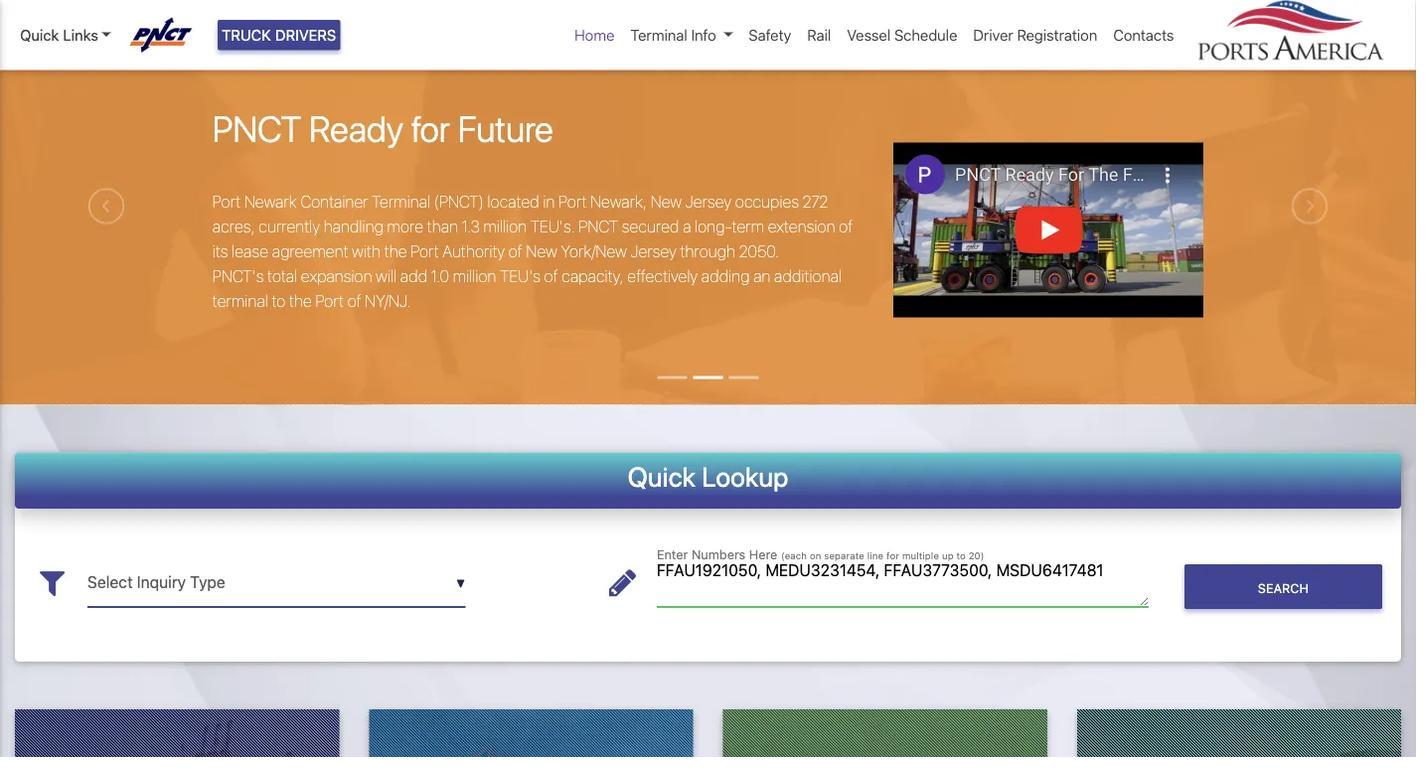 Task type: locate. For each thing, give the bounding box(es) containing it.
0 horizontal spatial quick
[[20, 26, 59, 44]]

0 vertical spatial jersey
[[686, 193, 732, 212]]

new up secured
[[651, 193, 682, 212]]

million
[[484, 218, 527, 237], [453, 268, 497, 286]]

add
[[400, 268, 428, 286]]

expansion
[[301, 268, 372, 286]]

an
[[754, 268, 771, 286]]

rail
[[808, 26, 832, 44]]

0 horizontal spatial jersey
[[631, 243, 677, 262]]

here
[[750, 548, 778, 562]]

alert
[[0, 0, 1417, 8]]

drivers
[[275, 26, 336, 44]]

through
[[681, 243, 736, 262]]

on
[[810, 551, 822, 562]]

1 horizontal spatial jersey
[[686, 193, 732, 212]]

1.0
[[431, 268, 450, 286]]

ny/nj.
[[365, 292, 411, 311]]

driver
[[974, 26, 1014, 44]]

1 vertical spatial terminal
[[372, 193, 431, 212]]

quick up enter
[[628, 461, 696, 493]]

in
[[543, 193, 555, 212]]

1 vertical spatial for
[[887, 551, 900, 562]]

0 horizontal spatial pnct
[[213, 107, 302, 150]]

safety link
[[741, 16, 800, 54]]

future
[[458, 107, 554, 150]]

quick
[[20, 26, 59, 44], [628, 461, 696, 493]]

of down expansion
[[348, 292, 362, 311]]

to down total in the left of the page
[[272, 292, 286, 311]]

1 vertical spatial the
[[289, 292, 312, 311]]

quick left the links
[[20, 26, 59, 44]]

occupies
[[736, 193, 799, 212]]

for inside enter numbers here (each on separate line for multiple up to 20)
[[887, 551, 900, 562]]

driver registration
[[974, 26, 1098, 44]]

than
[[427, 218, 458, 237]]

of
[[839, 218, 853, 237], [509, 243, 523, 262], [544, 268, 558, 286], [348, 292, 362, 311]]

vessel schedule link
[[840, 16, 966, 54]]

(each
[[781, 551, 807, 562]]

quick links link
[[20, 24, 111, 46]]

1 vertical spatial jersey
[[631, 243, 677, 262]]

1 horizontal spatial to
[[957, 551, 966, 562]]

million down located
[[484, 218, 527, 237]]

port
[[213, 193, 241, 212], [559, 193, 587, 212], [411, 243, 439, 262], [316, 292, 344, 311]]

terminal info
[[631, 26, 717, 44]]

jersey
[[686, 193, 732, 212], [631, 243, 677, 262]]

additional
[[775, 268, 842, 286]]

quick for quick links
[[20, 26, 59, 44]]

0 vertical spatial to
[[272, 292, 286, 311]]

1 horizontal spatial quick
[[628, 461, 696, 493]]

1 horizontal spatial for
[[887, 551, 900, 562]]

truck drivers link
[[218, 20, 340, 50]]

terminal left info
[[631, 26, 688, 44]]

authority
[[443, 243, 505, 262]]

vessel schedule
[[847, 26, 958, 44]]

pnct up newark
[[213, 107, 302, 150]]

None text field
[[657, 560, 1149, 608]]

info
[[692, 26, 717, 44]]

pnct's
[[213, 268, 264, 286]]

pnct up york/new
[[579, 218, 619, 237]]

terminal up more
[[372, 193, 431, 212]]

truck drivers
[[222, 26, 336, 44]]

new
[[651, 193, 682, 212], [526, 243, 558, 262]]

▼
[[457, 577, 466, 591]]

1 horizontal spatial the
[[384, 243, 407, 262]]

1 vertical spatial new
[[526, 243, 558, 262]]

of right the extension
[[839, 218, 853, 237]]

teu's.
[[531, 218, 575, 237]]

to
[[272, 292, 286, 311], [957, 551, 966, 562]]

jersey down secured
[[631, 243, 677, 262]]

the down total in the left of the page
[[289, 292, 312, 311]]

million down authority
[[453, 268, 497, 286]]

0 vertical spatial new
[[651, 193, 682, 212]]

1 vertical spatial pnct
[[579, 218, 619, 237]]

0 horizontal spatial terminal
[[372, 193, 431, 212]]

new down teu's.
[[526, 243, 558, 262]]

to right up
[[957, 551, 966, 562]]

port down expansion
[[316, 292, 344, 311]]

multiple
[[903, 551, 940, 562]]

the
[[384, 243, 407, 262], [289, 292, 312, 311]]

search
[[1259, 581, 1309, 596]]

terminal info link
[[623, 16, 741, 54]]

1 vertical spatial quick
[[628, 461, 696, 493]]

a
[[683, 218, 692, 237]]

0 vertical spatial terminal
[[631, 26, 688, 44]]

1 vertical spatial to
[[957, 551, 966, 562]]

teu's
[[500, 268, 541, 286]]

of up the teu's
[[509, 243, 523, 262]]

newark
[[244, 193, 297, 212]]

0 vertical spatial pnct
[[213, 107, 302, 150]]

ready
[[309, 107, 404, 150]]

port newark container terminal (pnct) located in port newark, new jersey occupies 272 acres, currently handling more than 1.3 million teu's.                                 pnct secured a long-term extension of its lease agreement with the port authority of new york/new jersey through 2050. pnct's total expansion will add 1.0 million teu's of capacity,                                 effectively adding an additional terminal to the port of ny/nj.
[[213, 193, 853, 311]]

jersey up long-
[[686, 193, 732, 212]]

for right line
[[887, 551, 900, 562]]

for right 'ready'
[[411, 107, 450, 150]]

None text field
[[88, 560, 466, 608]]

0 horizontal spatial for
[[411, 107, 450, 150]]

newark,
[[591, 193, 647, 212]]

contacts
[[1114, 26, 1175, 44]]

safety
[[749, 26, 792, 44]]

0 vertical spatial quick
[[20, 26, 59, 44]]

pnct
[[213, 107, 302, 150], [579, 218, 619, 237]]

agreement
[[272, 243, 349, 262]]

home
[[575, 26, 615, 44]]

located
[[488, 193, 540, 212]]

(pnct)
[[434, 193, 484, 212]]

to inside 'port newark container terminal (pnct) located in port newark, new jersey occupies 272 acres, currently handling more than 1.3 million teu's.                                 pnct secured a long-term extension of its lease agreement with the port authority of new york/new jersey through 2050. pnct's total expansion will add 1.0 million teu's of capacity,                                 effectively adding an additional terminal to the port of ny/nj.'
[[272, 292, 286, 311]]

port up acres,
[[213, 193, 241, 212]]

terminal
[[631, 26, 688, 44], [372, 193, 431, 212]]

1 horizontal spatial pnct
[[579, 218, 619, 237]]

numbers
[[692, 548, 746, 562]]

up
[[942, 551, 954, 562]]

0 vertical spatial for
[[411, 107, 450, 150]]

pnct ready for future image
[[0, 8, 1417, 517]]

0 horizontal spatial to
[[272, 292, 286, 311]]

pnct inside 'port newark container terminal (pnct) located in port newark, new jersey occupies 272 acres, currently handling more than 1.3 million teu's.                                 pnct secured a long-term extension of its lease agreement with the port authority of new york/new jersey through 2050. pnct's total expansion will add 1.0 million teu's of capacity,                                 effectively adding an additional terminal to the port of ny/nj.'
[[579, 218, 619, 237]]

for
[[411, 107, 450, 150], [887, 551, 900, 562]]

extension
[[768, 218, 836, 237]]

the up will
[[384, 243, 407, 262]]

enter
[[657, 548, 689, 562]]



Task type: describe. For each thing, give the bounding box(es) containing it.
lease
[[232, 243, 269, 262]]

0 horizontal spatial new
[[526, 243, 558, 262]]

with
[[352, 243, 381, 262]]

terminal inside 'port newark container terminal (pnct) located in port newark, new jersey occupies 272 acres, currently handling more than 1.3 million teu's.                                 pnct secured a long-term extension of its lease agreement with the port authority of new york/new jersey through 2050. pnct's total expansion will add 1.0 million teu's of capacity,                                 effectively adding an additional terminal to the port of ny/nj.'
[[372, 193, 431, 212]]

terminal
[[213, 292, 268, 311]]

enter numbers here (each on separate line for multiple up to 20)
[[657, 548, 985, 562]]

long-
[[695, 218, 732, 237]]

rail link
[[800, 16, 840, 54]]

handling
[[324, 218, 384, 237]]

registration
[[1018, 26, 1098, 44]]

1 horizontal spatial terminal
[[631, 26, 688, 44]]

container
[[301, 193, 369, 212]]

its
[[213, 243, 228, 262]]

acres,
[[213, 218, 255, 237]]

0 horizontal spatial the
[[289, 292, 312, 311]]

2050.
[[739, 243, 779, 262]]

effectively
[[628, 268, 698, 286]]

1.3
[[462, 218, 480, 237]]

of right the teu's
[[544, 268, 558, 286]]

will
[[376, 268, 397, 286]]

quick for quick lookup
[[628, 461, 696, 493]]

adding
[[702, 268, 750, 286]]

home link
[[567, 16, 623, 54]]

to inside enter numbers here (each on separate line for multiple up to 20)
[[957, 551, 966, 562]]

contacts link
[[1106, 16, 1183, 54]]

separate
[[825, 551, 865, 562]]

272
[[803, 193, 829, 212]]

capacity,
[[562, 268, 624, 286]]

1 horizontal spatial new
[[651, 193, 682, 212]]

port right in
[[559, 193, 587, 212]]

20)
[[969, 551, 985, 562]]

pnct ready for future
[[213, 107, 554, 150]]

currently
[[259, 218, 320, 237]]

0 vertical spatial the
[[384, 243, 407, 262]]

line
[[868, 551, 884, 562]]

1 vertical spatial million
[[453, 268, 497, 286]]

links
[[63, 26, 98, 44]]

vessel
[[847, 26, 891, 44]]

york/new
[[561, 243, 627, 262]]

more
[[387, 218, 424, 237]]

truck
[[222, 26, 271, 44]]

search button
[[1185, 566, 1383, 610]]

schedule
[[895, 26, 958, 44]]

port up add at the left
[[411, 243, 439, 262]]

lookup
[[702, 461, 789, 493]]

quick lookup
[[628, 461, 789, 493]]

0 vertical spatial million
[[484, 218, 527, 237]]

driver registration link
[[966, 16, 1106, 54]]

quick links
[[20, 26, 98, 44]]

total
[[268, 268, 297, 286]]

term
[[732, 218, 765, 237]]

secured
[[622, 218, 680, 237]]



Task type: vqa. For each thing, say whether or not it's contained in the screenshot.
272
yes



